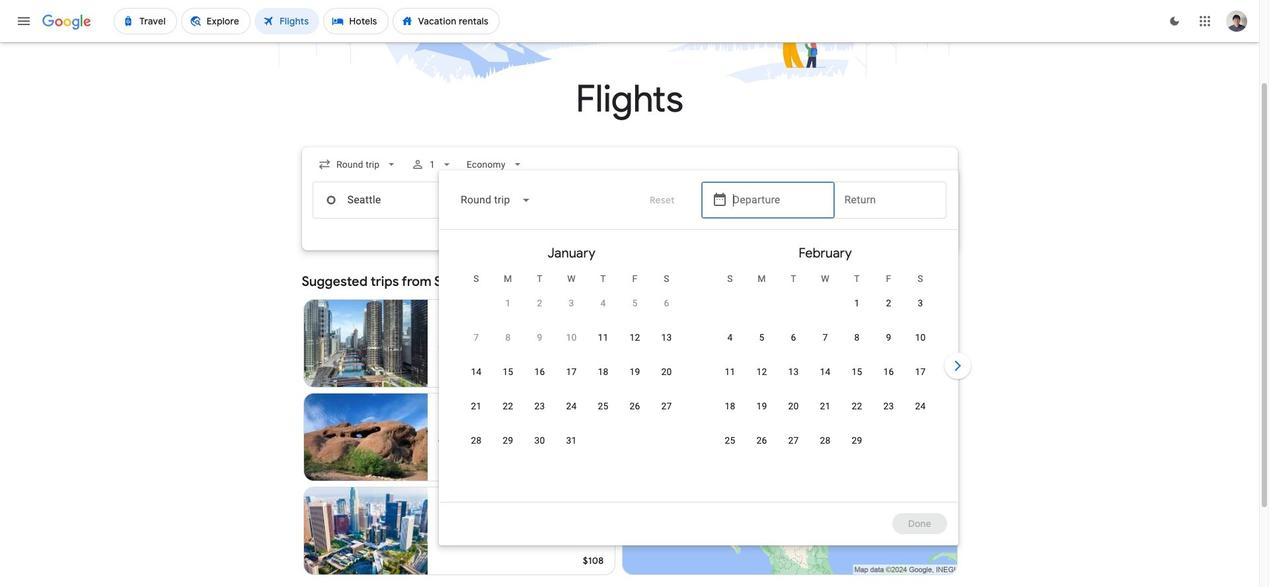 Task type: describe. For each thing, give the bounding box(es) containing it.
sat, jan 27 element
[[662, 400, 672, 413]]

108 US dollars text field
[[583, 556, 604, 567]]

mon, feb 5 element
[[760, 331, 765, 345]]

sun, feb 11 element
[[725, 366, 736, 379]]

thu, jan 11 element
[[598, 331, 609, 345]]

row up wed, feb 28 element
[[715, 394, 937, 432]]

thu, jan 25 element
[[598, 400, 609, 413]]

sat, jan 13 element
[[662, 331, 672, 345]]

sat, jan 20 element
[[662, 366, 672, 379]]

row up wed, jan 17 element at the bottom left of page
[[461, 325, 683, 363]]

thu, jan 18 element
[[598, 366, 609, 379]]

wed, feb 28 element
[[820, 435, 831, 448]]

mon, jan 1 element
[[506, 297, 511, 310]]

wed, jan 24 element
[[566, 400, 577, 413]]

wed, jan 17 element
[[566, 366, 577, 379]]

mon, feb 26 element
[[757, 435, 768, 448]]

tue, feb 27 element
[[789, 435, 799, 448]]

fri, jan 19 element
[[630, 366, 641, 379]]

row up wed, jan 31 element
[[461, 394, 683, 432]]

sun, jan 28 element
[[471, 435, 482, 448]]

wed, jan 3 element
[[569, 297, 574, 310]]

sun, jan 14 element
[[471, 366, 482, 379]]

fri, jan 12 element
[[630, 331, 641, 345]]

frontier image
[[439, 433, 449, 443]]

row up wed, feb 21 element
[[715, 360, 937, 397]]

row up wed, jan 24 element at the bottom of the page
[[461, 360, 683, 397]]

row up wed, feb 14 element
[[715, 325, 937, 363]]

Departure text field
[[733, 183, 824, 218]]

thu, jan 4 element
[[601, 297, 606, 310]]

fri, jan 5 element
[[633, 297, 638, 310]]

thu, feb 1 element
[[855, 297, 860, 310]]

grid inside flight search box
[[445, 235, 953, 511]]

sun, feb 4 element
[[728, 331, 733, 345]]

fri, feb 2 element
[[887, 297, 892, 310]]

row up wed, jan 10 element
[[492, 286, 683, 329]]

wed, jan 10 element
[[566, 331, 577, 345]]

fri, feb 16 element
[[884, 366, 895, 379]]

mon, jan 22 element
[[503, 400, 514, 413]]

sun, jan 7 element
[[474, 331, 479, 345]]

tue, jan 16 element
[[535, 366, 545, 379]]



Task type: vqa. For each thing, say whether or not it's contained in the screenshot.
Sat, Feb 17 Element
yes



Task type: locate. For each thing, give the bounding box(es) containing it.
sat, feb 24 element
[[916, 400, 926, 413]]

thu, feb 15 element
[[852, 366, 863, 379]]

sun, feb 25 element
[[725, 435, 736, 448]]

None field
[[313, 153, 403, 177], [462, 153, 529, 177], [450, 185, 542, 216], [313, 153, 403, 177], [462, 153, 529, 177], [450, 185, 542, 216]]

tue, jan 30 element
[[535, 435, 545, 448]]

main menu image
[[16, 13, 32, 29]]

fri, jan 26 element
[[630, 400, 641, 413]]

thu, feb 8 element
[[855, 331, 860, 345]]

sat, feb 10 element
[[916, 331, 926, 345]]

row down the mon, jan 22 element
[[461, 429, 588, 466]]

sat, feb 3 element
[[918, 297, 924, 310]]

row
[[492, 286, 683, 329], [842, 286, 937, 329], [461, 325, 683, 363], [715, 325, 937, 363], [461, 360, 683, 397], [715, 360, 937, 397], [461, 394, 683, 432], [715, 394, 937, 432], [461, 429, 588, 466], [715, 429, 873, 466]]

fri, feb 9 element
[[887, 331, 892, 345]]

mon, jan 8 element
[[506, 331, 511, 345]]

mon, feb 12 element
[[757, 366, 768, 379]]

grid
[[445, 235, 953, 511]]

mon, feb 19 element
[[757, 400, 768, 413]]

Flight search field
[[291, 147, 974, 546]]

Return text field
[[845, 183, 936, 218], [845, 183, 936, 218]]

thu, feb 29 element
[[852, 435, 863, 448]]

sun, feb 18 element
[[725, 400, 736, 413]]

wed, feb 7 element
[[823, 331, 828, 345]]

thu, feb 22 element
[[852, 400, 863, 413]]

suggested trips from seattle region
[[302, 267, 958, 581]]

Departure text field
[[733, 183, 824, 218]]

tue, feb 6 element
[[791, 331, 797, 345]]

next image
[[942, 351, 974, 382]]

fri, feb 23 element
[[884, 400, 895, 413]]

mon, jan 15 element
[[503, 366, 514, 379]]

tue, feb 13 element
[[789, 366, 799, 379]]

sat, feb 17 element
[[916, 366, 926, 379]]

tue, jan 23 element
[[535, 400, 545, 413]]

row up fri, feb 9 element
[[842, 286, 937, 329]]

tue, jan 9 element
[[537, 331, 543, 345]]

wed, feb 21 element
[[820, 400, 831, 413]]

95 US dollars text field
[[588, 368, 604, 380]]

mon, jan 29 element
[[503, 435, 514, 448]]

row down tue, feb 20 element
[[715, 429, 873, 466]]

row group
[[445, 235, 699, 497], [699, 235, 953, 497]]

1 row group from the left
[[445, 235, 699, 497]]

2 row group from the left
[[699, 235, 953, 497]]

wed, feb 14 element
[[820, 366, 831, 379]]

change appearance image
[[1159, 5, 1191, 37]]

tue, feb 20 element
[[789, 400, 799, 413]]

tue, jan 2 element
[[537, 297, 543, 310]]

wed, jan 31 element
[[566, 435, 577, 448]]

None text field
[[313, 182, 499, 219]]

sat, jan 6 element
[[664, 297, 670, 310]]

sun, jan 21 element
[[471, 400, 482, 413]]



